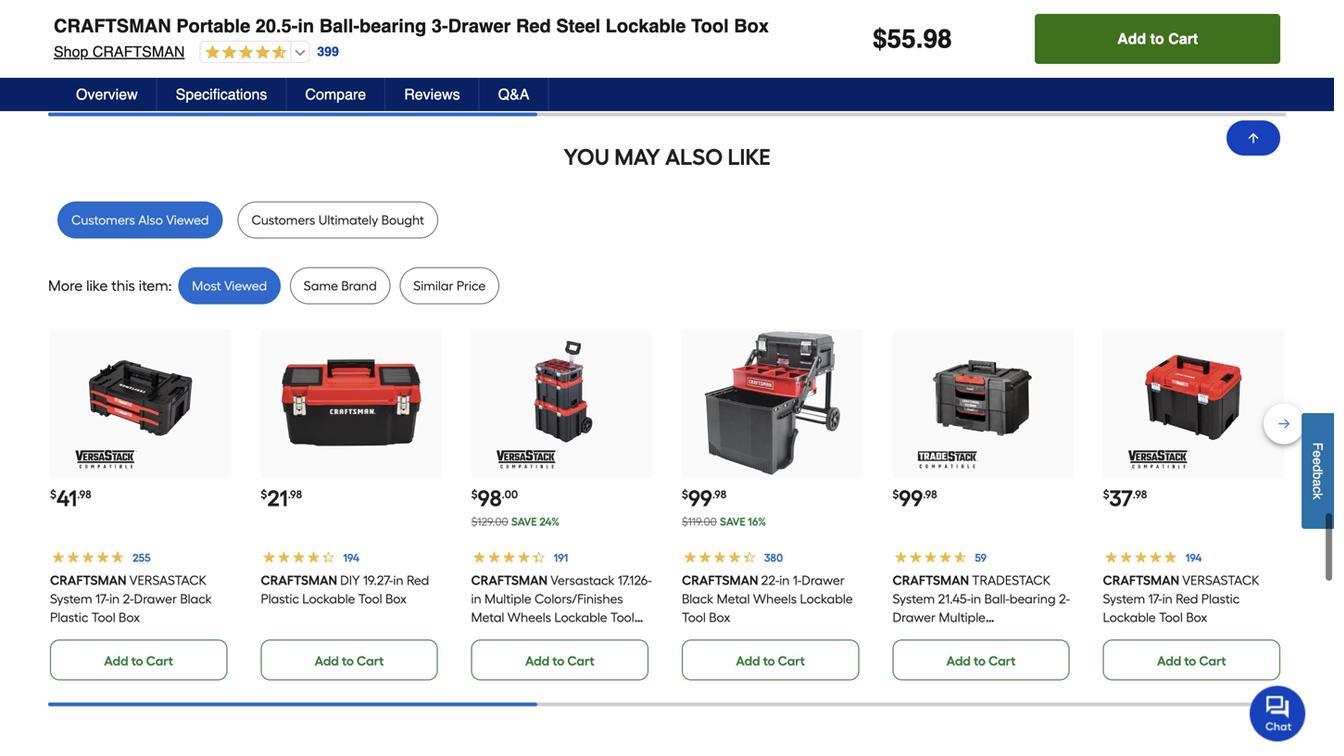 Task type: locate. For each thing, give the bounding box(es) containing it.
add to cart
[[1118, 30, 1199, 47], [104, 63, 173, 79], [315, 63, 384, 79], [526, 63, 595, 79], [736, 63, 806, 79], [947, 63, 1016, 79], [1158, 63, 1227, 79], [104, 653, 173, 669], [315, 653, 384, 669], [526, 653, 595, 669], [736, 653, 806, 669], [947, 653, 1016, 669], [1158, 653, 1227, 669]]

1 horizontal spatial customers
[[252, 212, 316, 228]]

1 vertical spatial multiple
[[939, 610, 986, 626]]

17- for 37
[[1149, 591, 1163, 607]]

98 up "$129.00"
[[478, 485, 502, 512]]

price
[[457, 278, 486, 294]]

diy 19.27-in red plastic lockable tool box
[[261, 573, 429, 607]]

1 horizontal spatial 17-
[[1149, 591, 1163, 607]]

in inside 22-in 1-drawer black metal wheels lockable tool box
[[780, 573, 790, 589]]

drawer inside versastack system 17-in 2-drawer black plastic tool box
[[134, 591, 177, 607]]

system
[[50, 591, 92, 607], [893, 591, 935, 607], [1104, 591, 1146, 607]]

wheels down versastack
[[508, 610, 552, 626]]

shop craftsman
[[54, 43, 185, 60]]

craftsman versastack 17.126-in multiple colors/finishes metal wheels lockable tool box image
[[490, 331, 634, 476]]

0 horizontal spatial bearing
[[360, 15, 427, 37]]

2 save from the left
[[720, 515, 746, 529]]

2 horizontal spatial plastic
[[1202, 591, 1241, 607]]

red inside diy 19.27-in red plastic lockable tool box
[[407, 573, 429, 589]]

customers for customers also viewed
[[71, 212, 135, 228]]

colors/finishes inside versastack 17.126- in multiple colors/finishes metal wheels lockable tool box
[[535, 591, 624, 607]]

$ inside $ 41 .98
[[50, 488, 57, 501]]

cart
[[1169, 30, 1199, 47], [146, 63, 173, 79], [357, 63, 384, 79], [568, 63, 595, 79], [778, 63, 806, 79], [989, 63, 1016, 79], [1200, 63, 1227, 79], [146, 653, 173, 669], [357, 653, 384, 669], [568, 653, 595, 669], [778, 653, 806, 669], [989, 653, 1016, 669], [1200, 653, 1227, 669]]

.98 inside $ 41 .98
[[77, 488, 91, 501]]

1 vertical spatial ball-
[[985, 591, 1010, 607]]

craftsman down "$129.00 save 24%"
[[472, 573, 548, 589]]

box inside 22-in 1-drawer black metal wheels lockable tool box
[[709, 610, 731, 626]]

1 horizontal spatial system
[[893, 591, 935, 607]]

bearing inside tradestack system 21.45-in ball-bearing 2- drawer multiple colors/finishes structural foam tool box
[[1010, 591, 1056, 607]]

box inside versastack system 17-in red plastic lockable tool box
[[1187, 610, 1208, 626]]

2 17- from the left
[[1149, 591, 1163, 607]]

$ 21 .98
[[261, 485, 302, 512]]

1 horizontal spatial versastack
[[1183, 573, 1260, 589]]

0 horizontal spatial metal
[[472, 610, 505, 626]]

98 right 55
[[924, 24, 953, 54]]

1 horizontal spatial also
[[666, 144, 723, 170]]

3 system from the left
[[1104, 591, 1146, 607]]

add
[[1118, 30, 1147, 47], [104, 63, 128, 79], [315, 63, 339, 79], [526, 63, 550, 79], [736, 63, 761, 79], [947, 63, 971, 79], [1158, 63, 1182, 79], [104, 653, 128, 669], [315, 653, 339, 669], [526, 653, 550, 669], [736, 653, 761, 669], [947, 653, 971, 669], [1158, 653, 1182, 669]]

1 vertical spatial wheels
[[508, 610, 552, 626]]

0 horizontal spatial 99 list item
[[682, 329, 863, 681]]

1 horizontal spatial save
[[720, 515, 746, 529]]

0 horizontal spatial 99
[[689, 485, 713, 512]]

0 vertical spatial metal
[[717, 591, 750, 607]]

16%
[[748, 515, 767, 529]]

1 vertical spatial red
[[407, 573, 429, 589]]

plastic inside diy 19.27-in red plastic lockable tool box
[[261, 591, 299, 607]]

5 .98 from the left
[[1134, 488, 1148, 501]]

0 horizontal spatial $ 99 .98
[[682, 485, 727, 512]]

1 customers from the left
[[71, 212, 135, 228]]

structural
[[985, 628, 1043, 644]]

to inside 98 list item
[[553, 653, 565, 669]]

craftsman inside 98 list item
[[472, 573, 548, 589]]

.98 inside $ 37 .98
[[1134, 488, 1148, 501]]

add inside 98 list item
[[526, 653, 550, 669]]

1 horizontal spatial bearing
[[1010, 591, 1056, 607]]

.98 for versastack system 17-in 2-drawer black plastic tool box
[[77, 488, 91, 501]]

4.6 stars image
[[201, 44, 287, 62]]

customers left the ultimately
[[252, 212, 316, 228]]

1 versastack from the left
[[129, 573, 207, 589]]

box
[[734, 15, 769, 37], [385, 591, 407, 607], [119, 610, 140, 626], [709, 610, 731, 626], [1187, 610, 1208, 626], [472, 628, 493, 644], [957, 647, 978, 663]]

multiple down "$129.00 save 24%"
[[485, 591, 532, 607]]

0 vertical spatial colors/finishes
[[535, 591, 624, 607]]

in
[[298, 15, 314, 37], [393, 573, 404, 589], [780, 573, 790, 589], [109, 591, 120, 607], [472, 591, 482, 607], [971, 591, 982, 607], [1163, 591, 1173, 607]]

craftsman for versastack system 17-in red plastic lockable tool box
[[1104, 573, 1180, 589]]

$ 98 .00
[[472, 485, 518, 512]]

1 horizontal spatial multiple
[[939, 610, 986, 626]]

you
[[564, 144, 610, 170]]

versastack inside versastack system 17-in red plastic lockable tool box
[[1183, 573, 1260, 589]]

shop
[[54, 43, 88, 60]]

1 17- from the left
[[95, 591, 109, 607]]

ball- inside tradestack system 21.45-in ball-bearing 2- drawer multiple colors/finishes structural foam tool box
[[985, 591, 1010, 607]]

add to cart link inside 21 list item
[[261, 640, 438, 681]]

craftsman for versastack 17.126- in multiple colors/finishes metal wheels lockable tool box
[[472, 573, 548, 589]]

versastack
[[551, 573, 615, 589]]

craftsman
[[54, 15, 171, 37], [93, 43, 185, 60], [50, 573, 127, 589], [261, 573, 337, 589], [472, 573, 548, 589], [682, 573, 759, 589], [893, 573, 970, 589], [1104, 573, 1180, 589]]

0 horizontal spatial viewed
[[166, 212, 209, 228]]

1 2- from the left
[[123, 591, 134, 607]]

bearing down tradestack
[[1010, 591, 1056, 607]]

lockable inside 22-in 1-drawer black metal wheels lockable tool box
[[800, 591, 853, 607]]

craftsman for diy 19.27-in red plastic lockable tool box
[[261, 573, 337, 589]]

craftsman down $ 37 .98 at bottom
[[1104, 573, 1180, 589]]

a
[[1311, 480, 1326, 487]]

also left like
[[666, 144, 723, 170]]

to inside 21 list item
[[342, 653, 354, 669]]

metal for 98
[[472, 610, 505, 626]]

reviews
[[404, 86, 460, 103]]

chat invite button image
[[1250, 686, 1307, 742]]

colors/finishes down versastack
[[535, 591, 624, 607]]

craftsman tradestack system 21.45-in ball-bearing 2-drawer multiple colors/finishes structural foam tool box image
[[911, 331, 1056, 476]]

0 vertical spatial ball-
[[320, 15, 360, 37]]

.98
[[77, 488, 91, 501], [288, 488, 302, 501], [713, 488, 727, 501], [923, 488, 938, 501], [1134, 488, 1148, 501]]

system inside tradestack system 21.45-in ball-bearing 2- drawer multiple colors/finishes structural foam tool box
[[893, 591, 935, 607]]

1 vertical spatial colors/finishes
[[893, 628, 982, 644]]

cart inside button
[[1169, 30, 1199, 47]]

2 system from the left
[[893, 591, 935, 607]]

add to cart list item
[[50, 0, 231, 90], [261, 0, 442, 90], [472, 0, 653, 90], [682, 0, 863, 90], [893, 0, 1074, 90], [1104, 0, 1285, 90]]

1 vertical spatial viewed
[[224, 278, 267, 294]]

17- inside versastack system 17-in 2-drawer black plastic tool box
[[95, 591, 109, 607]]

customers up the like at the left top of page
[[71, 212, 135, 228]]

2 vertical spatial red
[[1177, 591, 1199, 607]]

tool inside versastack system 17-in red plastic lockable tool box
[[1160, 610, 1184, 626]]

tool
[[691, 15, 729, 37], [358, 591, 382, 607], [92, 610, 116, 626], [611, 610, 635, 626], [682, 610, 706, 626], [1160, 610, 1184, 626], [929, 647, 954, 663]]

0 horizontal spatial black
[[180, 591, 212, 607]]

2 versastack from the left
[[1183, 573, 1260, 589]]

also up "item"
[[138, 212, 163, 228]]

0 vertical spatial bearing
[[360, 15, 427, 37]]

0 horizontal spatial also
[[138, 212, 163, 228]]

0 horizontal spatial 98
[[478, 485, 502, 512]]

0 vertical spatial 98
[[924, 24, 953, 54]]

craftsman up 21.45-
[[893, 573, 970, 589]]

1 99 from the left
[[689, 485, 713, 512]]

craftsman down $ 41 .98
[[50, 573, 127, 589]]

metal inside versastack 17.126- in multiple colors/finishes metal wheels lockable tool box
[[472, 610, 505, 626]]

craftsman up overview button
[[93, 43, 185, 60]]

metal
[[717, 591, 750, 607], [472, 610, 505, 626]]

2 .98 from the left
[[288, 488, 302, 501]]

multiple
[[485, 591, 532, 607], [939, 610, 986, 626]]

1 .98 from the left
[[77, 488, 91, 501]]

.98 for versastack system 17-in red plastic lockable tool box
[[1134, 488, 1148, 501]]

ball- up '399'
[[320, 15, 360, 37]]

$119.00 save 16%
[[682, 515, 767, 529]]

to
[[1151, 30, 1165, 47], [131, 63, 143, 79], [342, 63, 354, 79], [553, 63, 565, 79], [763, 63, 775, 79], [974, 63, 986, 79], [1185, 63, 1197, 79], [131, 653, 143, 669], [342, 653, 354, 669], [553, 653, 565, 669], [763, 653, 775, 669], [974, 653, 986, 669], [1185, 653, 1197, 669]]

tradestack system 21.45-in ball-bearing 2- drawer multiple colors/finishes structural foam tool box
[[893, 573, 1070, 663]]

e up b
[[1311, 458, 1326, 465]]

17-
[[95, 591, 109, 607], [1149, 591, 1163, 607]]

compare
[[305, 86, 366, 103]]

lockable inside versastack 17.126- in multiple colors/finishes metal wheels lockable tool box
[[555, 610, 608, 626]]

2 $ 99 .98 from the left
[[893, 485, 938, 512]]

craftsman inside '41' list item
[[50, 573, 127, 589]]

0 horizontal spatial plastic
[[50, 610, 88, 626]]

1 black from the left
[[180, 591, 212, 607]]

craftsman diy 19.27-in red plastic lockable tool box image
[[279, 331, 424, 476]]

colors/finishes up the "foam"
[[893, 628, 982, 644]]

21.45-
[[938, 591, 971, 607]]

b
[[1311, 472, 1326, 480]]

save inside 98 list item
[[512, 515, 537, 529]]

1 horizontal spatial metal
[[717, 591, 750, 607]]

6 add to cart list item from the left
[[1104, 0, 1285, 90]]

1 horizontal spatial red
[[516, 15, 551, 37]]

.
[[917, 24, 924, 54]]

0 horizontal spatial customers
[[71, 212, 135, 228]]

colors/finishes
[[535, 591, 624, 607], [893, 628, 982, 644]]

system for 41
[[50, 591, 92, 607]]

black
[[180, 591, 212, 607], [682, 591, 714, 607]]

1 horizontal spatial black
[[682, 591, 714, 607]]

0 vertical spatial wheels
[[753, 591, 797, 607]]

1 horizontal spatial 99 list item
[[893, 329, 1074, 681]]

to inside '41' list item
[[131, 653, 143, 669]]

1 system from the left
[[50, 591, 92, 607]]

craftsman left 22-
[[682, 573, 759, 589]]

drawer
[[448, 15, 511, 37], [802, 573, 845, 589], [134, 591, 177, 607], [893, 610, 936, 626]]

0 horizontal spatial versastack
[[129, 573, 207, 589]]

1 horizontal spatial ball-
[[985, 591, 1010, 607]]

0 horizontal spatial system
[[50, 591, 92, 607]]

1 horizontal spatial colors/finishes
[[893, 628, 982, 644]]

1 e from the top
[[1311, 451, 1326, 458]]

1 vertical spatial 98
[[478, 485, 502, 512]]

0 horizontal spatial 17-
[[95, 591, 109, 607]]

save left 16%
[[720, 515, 746, 529]]

craftsman inside 37 list item
[[1104, 573, 1180, 589]]

wheels for 99
[[753, 591, 797, 607]]

versastack inside versastack system 17-in 2-drawer black plastic tool box
[[129, 573, 207, 589]]

wheels
[[753, 591, 797, 607], [508, 610, 552, 626]]

system inside versastack system 17-in 2-drawer black plastic tool box
[[50, 591, 92, 607]]

$129.00
[[472, 515, 509, 529]]

$ 99 .98
[[682, 485, 727, 512], [893, 485, 938, 512]]

e up d
[[1311, 451, 1326, 458]]

1 horizontal spatial $ 99 .98
[[893, 485, 938, 512]]

save for 99
[[720, 515, 746, 529]]

0 horizontal spatial save
[[512, 515, 537, 529]]

ball-
[[320, 15, 360, 37], [985, 591, 1010, 607]]

2 black from the left
[[682, 591, 714, 607]]

tool inside tradestack system 21.45-in ball-bearing 2- drawer multiple colors/finishes structural foam tool box
[[929, 647, 954, 663]]

0 horizontal spatial ball-
[[320, 15, 360, 37]]

viewed right most
[[224, 278, 267, 294]]

2 horizontal spatial system
[[1104, 591, 1146, 607]]

wheels inside versastack 17.126- in multiple colors/finishes metal wheels lockable tool box
[[508, 610, 552, 626]]

0 horizontal spatial 2-
[[123, 591, 134, 607]]

99 list item
[[682, 329, 863, 681], [893, 329, 1074, 681]]

save left 24% in the left of the page
[[512, 515, 537, 529]]

2-
[[123, 591, 134, 607], [1059, 591, 1070, 607]]

box inside versastack system 17-in 2-drawer black plastic tool box
[[119, 610, 140, 626]]

1 save from the left
[[512, 515, 537, 529]]

add inside '41' list item
[[104, 653, 128, 669]]

brand
[[341, 278, 377, 294]]

add to cart link
[[50, 49, 227, 90], [261, 49, 438, 90], [472, 49, 649, 90], [682, 49, 860, 90], [893, 49, 1070, 90], [1104, 49, 1281, 90], [50, 640, 227, 681], [261, 640, 438, 681], [472, 640, 649, 681], [682, 640, 860, 681], [893, 640, 1070, 681], [1104, 640, 1281, 681]]

0 horizontal spatial colors/finishes
[[535, 591, 624, 607]]

ball- for 20.5-
[[320, 15, 360, 37]]

specifications button
[[157, 78, 287, 111]]

17.126-
[[618, 573, 652, 589]]

in inside versastack system 17-in red plastic lockable tool box
[[1163, 591, 1173, 607]]

lockable inside diy 19.27-in red plastic lockable tool box
[[302, 591, 355, 607]]

multiple down 21.45-
[[939, 610, 986, 626]]

system inside versastack system 17-in red plastic lockable tool box
[[1104, 591, 1146, 607]]

2 99 list item from the left
[[893, 329, 1074, 681]]

0 vertical spatial multiple
[[485, 591, 532, 607]]

2 2- from the left
[[1059, 591, 1070, 607]]

0 vertical spatial red
[[516, 15, 551, 37]]

.98 inside $ 21 .98
[[288, 488, 302, 501]]

box inside versastack 17.126- in multiple colors/finishes metal wheels lockable tool box
[[472, 628, 493, 644]]

plastic inside versastack system 17-in 2-drawer black plastic tool box
[[50, 610, 88, 626]]

viewed
[[166, 212, 209, 228], [224, 278, 267, 294]]

metal inside 22-in 1-drawer black metal wheels lockable tool box
[[717, 591, 750, 607]]

0 horizontal spatial red
[[407, 573, 429, 589]]

diy
[[340, 573, 360, 589]]

add to cart inside add to cart button
[[1118, 30, 1199, 47]]

99
[[689, 485, 713, 512], [899, 485, 923, 512]]

19.27-
[[363, 573, 393, 589]]

craftsman inside 21 list item
[[261, 573, 337, 589]]

system for 37
[[1104, 591, 1146, 607]]

37
[[1110, 485, 1134, 512]]

1 horizontal spatial viewed
[[224, 278, 267, 294]]

4 .98 from the left
[[923, 488, 938, 501]]

55
[[888, 24, 917, 54]]

q&a
[[498, 86, 530, 103]]

wheels inside 22-in 1-drawer black metal wheels lockable tool box
[[753, 591, 797, 607]]

ball- down tradestack
[[985, 591, 1010, 607]]

1 99 list item from the left
[[682, 329, 863, 681]]

4 add to cart list item from the left
[[682, 0, 863, 90]]

41 list item
[[50, 329, 231, 681]]

1 horizontal spatial plastic
[[261, 591, 299, 607]]

most viewed
[[192, 278, 267, 294]]

2 horizontal spatial red
[[1177, 591, 1199, 607]]

2- inside tradestack system 21.45-in ball-bearing 2- drawer multiple colors/finishes structural foam tool box
[[1059, 591, 1070, 607]]

you may also like
[[564, 144, 771, 170]]

metal for 99
[[717, 591, 750, 607]]

add to cart inside 21 list item
[[315, 653, 384, 669]]

in inside tradestack system 21.45-in ball-bearing 2- drawer multiple colors/finishes structural foam tool box
[[971, 591, 982, 607]]

in inside versastack 17.126- in multiple colors/finishes metal wheels lockable tool box
[[472, 591, 482, 607]]

1 horizontal spatial 2-
[[1059, 591, 1070, 607]]

cart inside 98 list item
[[568, 653, 595, 669]]

f e e d b a c k button
[[1302, 413, 1335, 529]]

viewed up the :
[[166, 212, 209, 228]]

craftsman left diy
[[261, 573, 337, 589]]

20.5-
[[256, 15, 298, 37]]

1 horizontal spatial wheels
[[753, 591, 797, 607]]

1 horizontal spatial 99
[[899, 485, 923, 512]]

in inside diy 19.27-in red plastic lockable tool box
[[393, 573, 404, 589]]

22-
[[762, 573, 780, 589]]

cart inside 21 list item
[[357, 653, 384, 669]]

plastic
[[261, 591, 299, 607], [1202, 591, 1241, 607], [50, 610, 88, 626]]

save
[[512, 515, 537, 529], [720, 515, 746, 529]]

wheels down 22-
[[753, 591, 797, 607]]

lockable
[[606, 15, 686, 37], [302, 591, 355, 607], [800, 591, 853, 607], [555, 610, 608, 626], [1104, 610, 1157, 626]]

17- inside versastack system 17-in red plastic lockable tool box
[[1149, 591, 1163, 607]]

1 vertical spatial bearing
[[1010, 591, 1056, 607]]

1 vertical spatial metal
[[472, 610, 505, 626]]

arrow up image
[[1247, 131, 1262, 146]]

$
[[873, 24, 888, 54], [50, 488, 57, 501], [261, 488, 267, 501], [472, 488, 478, 501], [682, 488, 689, 501], [893, 488, 899, 501], [1104, 488, 1110, 501]]

0 horizontal spatial multiple
[[485, 591, 532, 607]]

black inside 22-in 1-drawer black metal wheels lockable tool box
[[682, 591, 714, 607]]

bearing for 2-
[[1010, 591, 1056, 607]]

0 horizontal spatial wheels
[[508, 610, 552, 626]]

item
[[139, 277, 168, 295]]

98
[[924, 24, 953, 54], [478, 485, 502, 512]]

2 customers from the left
[[252, 212, 316, 228]]

versastack system 17-in 2-drawer black plastic tool box
[[50, 573, 212, 626]]

bearing left 3-
[[360, 15, 427, 37]]

black inside versastack system 17-in 2-drawer black plastic tool box
[[180, 591, 212, 607]]



Task type: describe. For each thing, give the bounding box(es) containing it.
same brand
[[304, 278, 377, 294]]

5 add to cart list item from the left
[[893, 0, 1074, 90]]

2 99 from the left
[[899, 485, 923, 512]]

similar price
[[414, 278, 486, 294]]

may
[[615, 144, 661, 170]]

craftsman versastack system 17-in red plastic lockable tool box image
[[1122, 331, 1267, 476]]

c
[[1311, 487, 1326, 493]]

overview
[[76, 86, 138, 103]]

craftsman for versastack system 17-in 2-drawer black plastic tool box
[[50, 573, 127, 589]]

multiple inside tradestack system 21.45-in ball-bearing 2- drawer multiple colors/finishes structural foam tool box
[[939, 610, 986, 626]]

craftsman 22-in 1-drawer black metal wheels lockable tool box image
[[700, 331, 845, 476]]

.98 for tradestack system 21.45-in ball-bearing 2- drawer multiple colors/finishes structural foam tool box
[[923, 488, 938, 501]]

customers also viewed
[[71, 212, 209, 228]]

tradestack
[[972, 573, 1051, 589]]

k
[[1311, 493, 1326, 500]]

tool inside versastack 17.126- in multiple colors/finishes metal wheels lockable tool box
[[611, 610, 635, 626]]

ultimately
[[319, 212, 378, 228]]

wheels for 98
[[508, 610, 552, 626]]

add to cart link inside '41' list item
[[50, 640, 227, 681]]

craftsman for 22-in 1-drawer black metal wheels lockable tool box
[[682, 573, 759, 589]]

cart inside 37 list item
[[1200, 653, 1227, 669]]

lockable inside versastack system 17-in red plastic lockable tool box
[[1104, 610, 1157, 626]]

add to cart inside 37 list item
[[1158, 653, 1227, 669]]

to inside 37 list item
[[1185, 653, 1197, 669]]

3-
[[432, 15, 448, 37]]

steel
[[556, 15, 601, 37]]

portable
[[176, 15, 250, 37]]

multiple inside versastack 17.126- in multiple colors/finishes metal wheels lockable tool box
[[485, 591, 532, 607]]

add inside button
[[1118, 30, 1147, 47]]

craftsman up "shop craftsman" at the left
[[54, 15, 171, 37]]

$ inside $ 21 .98
[[261, 488, 267, 501]]

versastack 17.126- in multiple colors/finishes metal wheels lockable tool box
[[472, 573, 652, 644]]

versastack system 17-in red plastic lockable tool box
[[1104, 573, 1260, 626]]

craftsman versastack system 17-in 2-drawer black plastic tool box image
[[68, 331, 213, 476]]

compare button
[[287, 78, 386, 111]]

add to cart inside '41' list item
[[104, 653, 173, 669]]

bought
[[382, 212, 424, 228]]

$ inside $ 37 .98
[[1104, 488, 1110, 501]]

cart inside '41' list item
[[146, 653, 173, 669]]

add to cart link inside 37 list item
[[1104, 640, 1281, 681]]

add to cart inside 98 list item
[[526, 653, 595, 669]]

drawer inside 22-in 1-drawer black metal wheels lockable tool box
[[802, 573, 845, 589]]

1-
[[793, 573, 802, 589]]

1 add to cart list item from the left
[[50, 0, 231, 90]]

same
[[304, 278, 338, 294]]

foam
[[893, 647, 926, 663]]

versastack for 37
[[1183, 573, 1260, 589]]

41
[[57, 485, 77, 512]]

customers for customers ultimately bought
[[252, 212, 316, 228]]

add to cart button
[[1036, 14, 1281, 64]]

more
[[48, 277, 83, 295]]

0 vertical spatial also
[[666, 144, 723, 170]]

3 .98 from the left
[[713, 488, 727, 501]]

colors/finishes inside tradestack system 21.45-in ball-bearing 2- drawer multiple colors/finishes structural foam tool box
[[893, 628, 982, 644]]

like
[[728, 144, 771, 170]]

more like this item :
[[48, 277, 172, 295]]

3 add to cart list item from the left
[[472, 0, 653, 90]]

most
[[192, 278, 221, 294]]

37 list item
[[1104, 329, 1285, 681]]

1 vertical spatial also
[[138, 212, 163, 228]]

$119.00
[[682, 515, 717, 529]]

1 $ 99 .98 from the left
[[682, 485, 727, 512]]

add inside 37 list item
[[1158, 653, 1182, 669]]

tool inside diy 19.27-in red plastic lockable tool box
[[358, 591, 382, 607]]

drawer inside tradestack system 21.45-in ball-bearing 2- drawer multiple colors/finishes structural foam tool box
[[893, 610, 936, 626]]

98 list item
[[472, 329, 653, 681]]

.00
[[502, 488, 518, 501]]

save for 98
[[512, 515, 537, 529]]

$ 55 . 98
[[873, 24, 953, 54]]

2- inside versastack system 17-in 2-drawer black plastic tool box
[[123, 591, 134, 607]]

22-in 1-drawer black metal wheels lockable tool box
[[682, 573, 853, 626]]

versastack for 41
[[129, 573, 207, 589]]

to inside button
[[1151, 30, 1165, 47]]

98 inside 98 list item
[[478, 485, 502, 512]]

2 add to cart list item from the left
[[261, 0, 442, 90]]

this
[[111, 277, 135, 295]]

f
[[1311, 443, 1326, 451]]

add to cart link inside 98 list item
[[472, 640, 649, 681]]

add inside 21 list item
[[315, 653, 339, 669]]

tool inside 22-in 1-drawer black metal wheels lockable tool box
[[682, 610, 706, 626]]

2 e from the top
[[1311, 458, 1326, 465]]

0 vertical spatial viewed
[[166, 212, 209, 228]]

$ 37 .98
[[1104, 485, 1148, 512]]

24%
[[540, 515, 560, 529]]

q&a button
[[480, 78, 549, 111]]

17- for 41
[[95, 591, 109, 607]]

similar
[[414, 278, 454, 294]]

craftsman portable 20.5-in ball-bearing 3-drawer red steel lockable tool box
[[54, 15, 769, 37]]

specifications
[[176, 86, 267, 103]]

box inside diy 19.27-in red plastic lockable tool box
[[385, 591, 407, 607]]

1 horizontal spatial 98
[[924, 24, 953, 54]]

$129.00 save 24%
[[472, 515, 560, 529]]

:
[[168, 277, 172, 295]]

.98 for diy 19.27-in red plastic lockable tool box
[[288, 488, 302, 501]]

ball- for 21.45-
[[985, 591, 1010, 607]]

f e e d b a c k
[[1311, 443, 1326, 500]]

d
[[1311, 465, 1326, 472]]

red inside versastack system 17-in red plastic lockable tool box
[[1177, 591, 1199, 607]]

$ 41 .98
[[50, 485, 91, 512]]

box inside tradestack system 21.45-in ball-bearing 2- drawer multiple colors/finishes structural foam tool box
[[957, 647, 978, 663]]

bearing for 3-
[[360, 15, 427, 37]]

399
[[317, 44, 339, 59]]

plastic inside versastack system 17-in red plastic lockable tool box
[[1202, 591, 1241, 607]]

reviews button
[[386, 78, 480, 111]]

craftsman for tradestack system 21.45-in ball-bearing 2- drawer multiple colors/finishes structural foam tool box
[[893, 573, 970, 589]]

tool inside versastack system 17-in 2-drawer black plastic tool box
[[92, 610, 116, 626]]

$ inside $ 98 .00
[[472, 488, 478, 501]]

overview button
[[57, 78, 157, 111]]

system for 99
[[893, 591, 935, 607]]

21 list item
[[261, 329, 442, 681]]

21
[[267, 485, 288, 512]]

like
[[86, 277, 108, 295]]

in inside versastack system 17-in 2-drawer black plastic tool box
[[109, 591, 120, 607]]

customers ultimately bought
[[252, 212, 424, 228]]



Task type: vqa. For each thing, say whether or not it's contained in the screenshot.
Red to the right
yes



